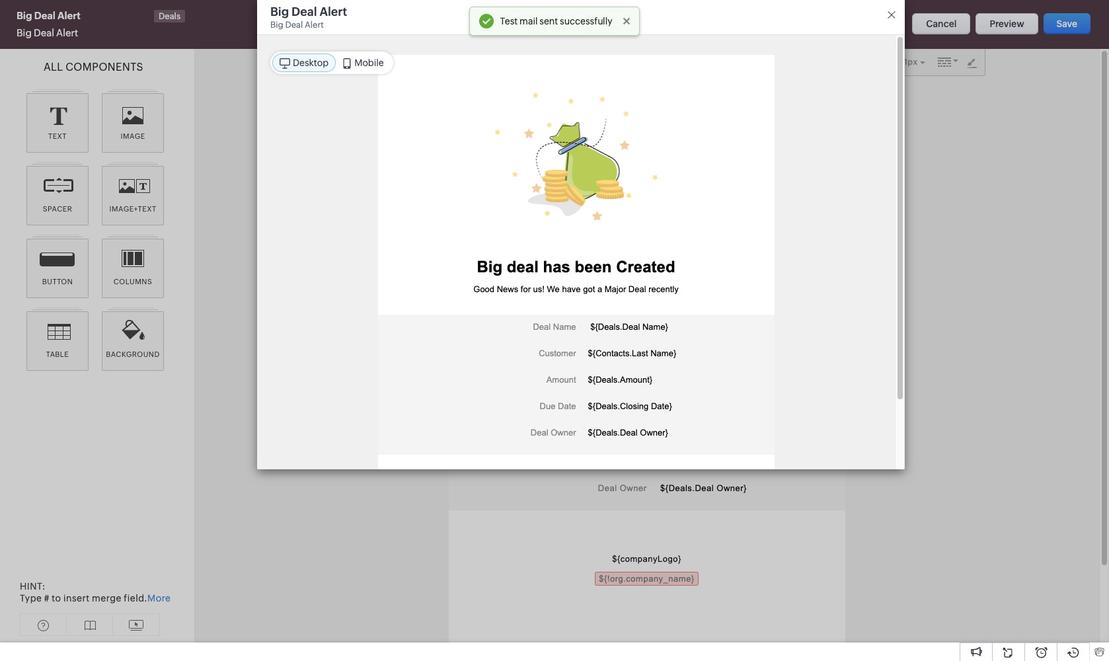 Task type: locate. For each thing, give the bounding box(es) containing it.
big
[[270, 5, 289, 19], [270, 20, 284, 30], [17, 27, 32, 38]]

test mail sent successfully
[[500, 16, 613, 26]]

mail
[[520, 16, 538, 26]]

big for big deal alert big deal alert
[[270, 5, 289, 19]]

mobile
[[354, 58, 384, 68]]

deal for big deal alert
[[34, 27, 54, 38]]

test
[[500, 16, 518, 26]]

alert
[[320, 5, 347, 19], [305, 20, 324, 30], [56, 27, 78, 38]]

deals
[[159, 11, 181, 21]]

None button
[[912, 13, 971, 34], [976, 13, 1038, 34], [1044, 13, 1091, 34], [912, 13, 971, 34], [976, 13, 1038, 34], [1044, 13, 1091, 34]]

big for big deal alert
[[17, 27, 32, 38]]

Enter a template name text field
[[13, 10, 155, 23]]

deal
[[292, 5, 317, 19], [285, 20, 303, 30], [34, 27, 54, 38]]



Task type: vqa. For each thing, say whether or not it's contained in the screenshot.
"Test mail sent successfully"
yes



Task type: describe. For each thing, give the bounding box(es) containing it.
deal for big deal alert big deal alert
[[292, 5, 317, 19]]

alert for big deal alert
[[56, 27, 78, 38]]

attachments
[[847, 17, 902, 27]]

desktop
[[293, 58, 329, 68]]

big deal alert big deal alert
[[270, 5, 347, 30]]

sent
[[540, 16, 558, 26]]

successfully
[[560, 16, 613, 26]]

alert for big deal alert big deal alert
[[320, 5, 347, 19]]

big deal alert
[[17, 27, 78, 38]]



